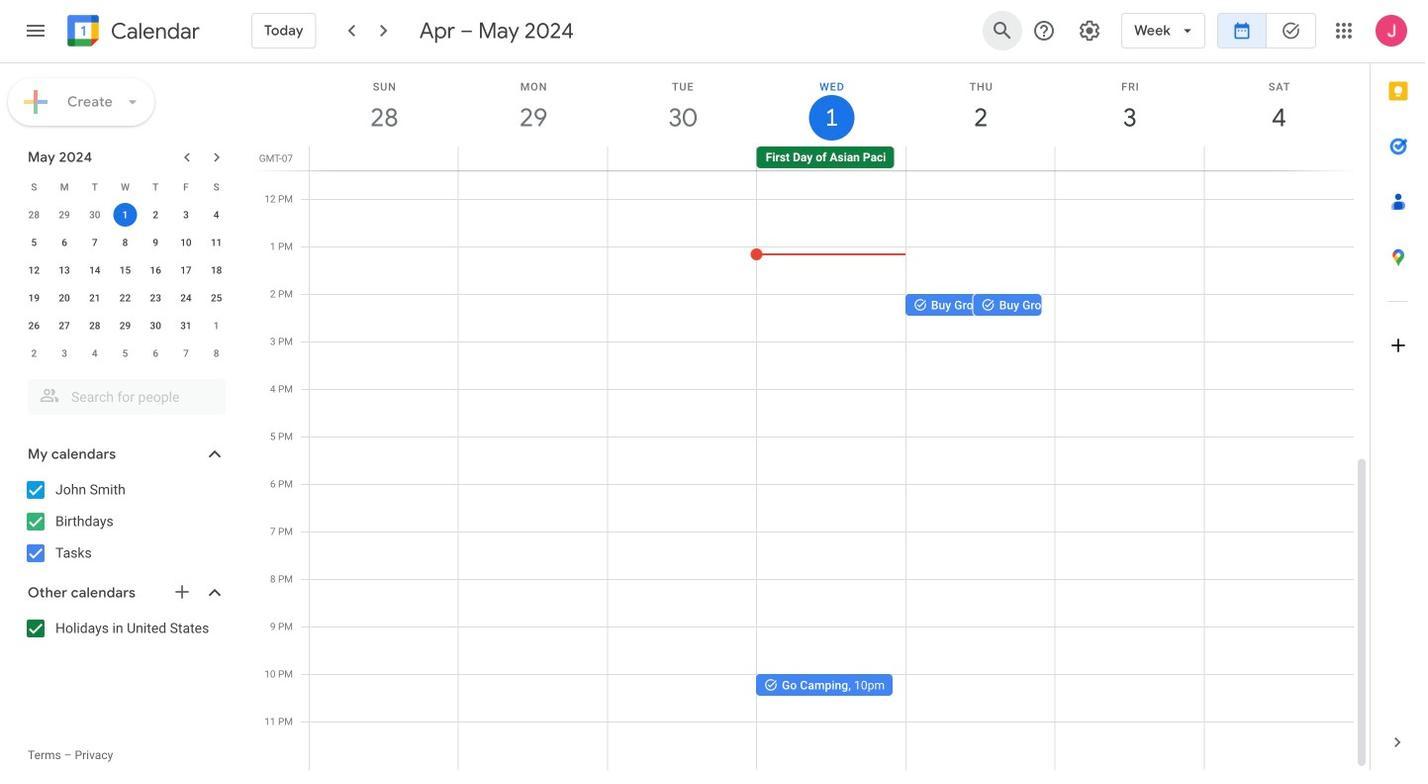 Task type: describe. For each thing, give the bounding box(es) containing it.
21 element
[[83, 286, 107, 310]]

june 5 element
[[113, 342, 137, 365]]

thursday, may 2 element
[[907, 63, 1056, 147]]

saturday, may 4 element
[[1205, 63, 1354, 147]]

settings menu image
[[1078, 19, 1102, 43]]

april 28 element
[[22, 203, 46, 227]]

june 1 element
[[205, 314, 228, 338]]

calendar element
[[63, 11, 200, 54]]

24 element
[[174, 286, 198, 310]]

13 element
[[53, 258, 76, 282]]

19 element
[[22, 286, 46, 310]]

4 element
[[205, 203, 228, 227]]

26 element
[[22, 314, 46, 338]]

14 element
[[83, 258, 107, 282]]

friday, may 3 element
[[1056, 63, 1205, 147]]

cell inside may 2024 grid
[[110, 201, 140, 229]]

may 2024 grid
[[19, 173, 232, 367]]

tuesday, april 30 element
[[608, 63, 757, 147]]

15 element
[[113, 258, 137, 282]]

june 6 element
[[144, 342, 167, 365]]

main drawer image
[[24, 19, 48, 43]]

sunday, april 28 element
[[310, 63, 459, 147]]

22 element
[[113, 286, 137, 310]]

2 element
[[144, 203, 167, 227]]

3 element
[[174, 203, 198, 227]]

16 element
[[144, 258, 167, 282]]

8 element
[[113, 231, 137, 254]]

29 element
[[113, 314, 137, 338]]

june 8 element
[[205, 342, 228, 365]]

add other calendars image
[[172, 582, 192, 602]]



Task type: vqa. For each thing, say whether or not it's contained in the screenshot.
event
no



Task type: locate. For each thing, give the bounding box(es) containing it.
None search field
[[0, 371, 245, 415]]

11 element
[[205, 231, 228, 254]]

5 element
[[22, 231, 46, 254]]

wednesday, may 1, today element
[[757, 63, 907, 147]]

1, today element
[[113, 203, 137, 227]]

7 element
[[83, 231, 107, 254]]

28 element
[[83, 314, 107, 338]]

Search for people text field
[[40, 379, 214, 415]]

23 element
[[144, 286, 167, 310]]

31 element
[[174, 314, 198, 338]]

my calendars list
[[4, 474, 245, 569]]

10 element
[[174, 231, 198, 254]]

30 element
[[144, 314, 167, 338]]

grid
[[253, 0, 1370, 770]]

tab list
[[1371, 63, 1425, 715]]

12 element
[[22, 258, 46, 282]]

june 3 element
[[53, 342, 76, 365]]

6 element
[[53, 231, 76, 254]]

row
[[301, 0, 1354, 770], [301, 147, 1370, 170], [19, 173, 232, 201], [19, 201, 232, 229], [19, 229, 232, 256], [19, 256, 232, 284], [19, 284, 232, 312], [19, 312, 232, 340], [19, 340, 232, 367]]

cell
[[310, 0, 459, 770], [459, 0, 608, 770], [608, 0, 757, 770], [751, 0, 907, 770], [906, 0, 1105, 770], [1056, 0, 1205, 770], [1205, 0, 1354, 770], [310, 147, 459, 170], [459, 147, 608, 170], [608, 147, 757, 170], [906, 147, 1055, 170], [1055, 147, 1204, 170], [1204, 147, 1353, 170], [110, 201, 140, 229]]

27 element
[[53, 314, 76, 338]]

april 30 element
[[83, 203, 107, 227]]

monday, april 29 element
[[459, 63, 608, 147]]

april 29 element
[[53, 203, 76, 227]]

heading inside calendar element
[[107, 19, 200, 43]]

25 element
[[205, 286, 228, 310]]

18 element
[[205, 258, 228, 282]]

row group
[[19, 201, 232, 367]]

17 element
[[174, 258, 198, 282]]

9 element
[[144, 231, 167, 254]]

june 7 element
[[174, 342, 198, 365]]

20 element
[[53, 286, 76, 310]]

heading
[[107, 19, 200, 43]]

june 2 element
[[22, 342, 46, 365]]

june 4 element
[[83, 342, 107, 365]]



